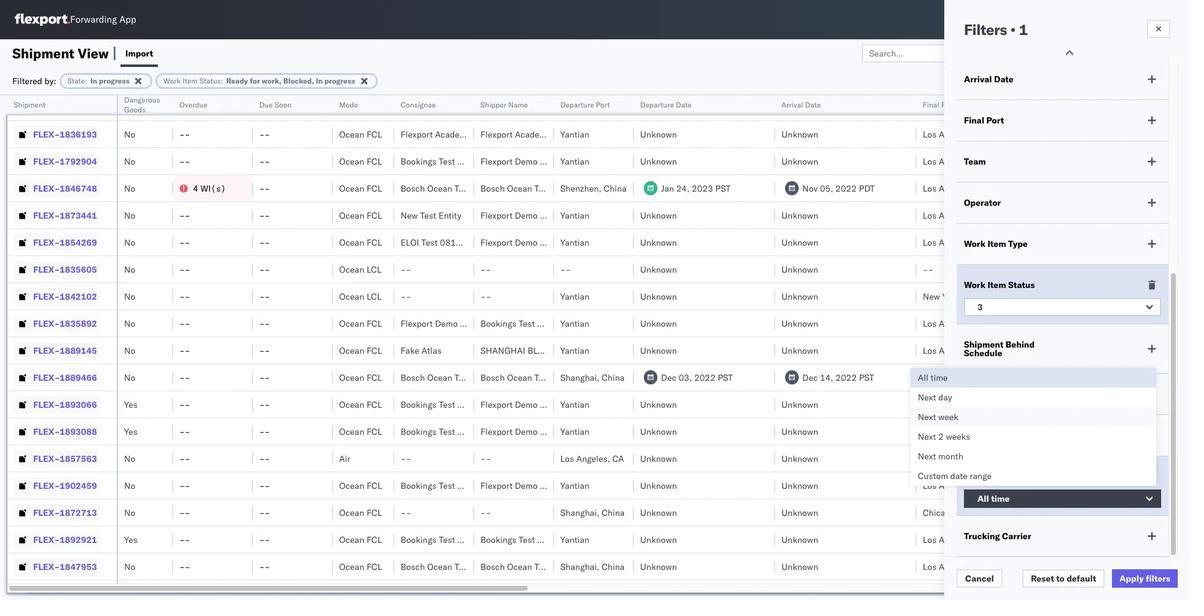 Task type: locate. For each thing, give the bounding box(es) containing it.
new
[[401, 210, 418, 221], [923, 291, 940, 302]]

13 resize handle column header from the left
[[1160, 95, 1175, 600]]

bookings test consignee
[[401, 156, 499, 167], [481, 318, 579, 329], [401, 399, 499, 410], [401, 426, 499, 437], [401, 480, 499, 491], [401, 534, 499, 545]]

flex- down flex-1795440 button
[[33, 129, 60, 140]]

resize handle column header for shipper name
[[540, 95, 554, 600]]

4 next from the top
[[918, 451, 936, 462]]

1
[[1019, 20, 1028, 39]]

los angeles, ca for 1889466
[[923, 372, 987, 383]]

work up new york, ny / newark, nj
[[964, 280, 986, 291]]

resize handle column header for dangerous goods
[[159, 95, 173, 600]]

shanghai, china
[[560, 102, 625, 113], [560, 372, 625, 383], [560, 507, 625, 518], [560, 561, 625, 572]]

2023 up airport
[[1034, 426, 1055, 437]]

0 vertical spatial custom
[[964, 430, 996, 441]]

10 yantian from the top
[[560, 480, 590, 491]]

flexport demo shipper co.
[[481, 156, 584, 167], [481, 210, 584, 221], [481, 237, 584, 248], [401, 318, 505, 329], [481, 399, 584, 410], [481, 426, 584, 437], [481, 480, 584, 491]]

forwarding app
[[70, 14, 136, 25]]

jan left 24,
[[661, 183, 674, 194]]

jan up "cleared"
[[1003, 399, 1016, 410]]

2022 right 14,
[[836, 372, 857, 383]]

item up newark,
[[988, 280, 1006, 291]]

6 ocean fcl from the top
[[339, 237, 382, 248]]

9 no from the top
[[124, 318, 135, 329]]

2022 right 03,
[[694, 372, 716, 383]]

1 yes from the top
[[124, 399, 138, 410]]

16, for flex-1893066
[[1018, 399, 1031, 410]]

angeles, for flex-1892921
[[939, 534, 973, 545]]

bookings test consignee for flex-1893066
[[401, 399, 499, 410]]

co.
[[572, 156, 584, 167], [572, 210, 584, 221], [572, 237, 584, 248], [493, 318, 505, 329], [572, 399, 584, 410], [572, 426, 584, 437], [572, 480, 584, 491]]

flex-1795440 button
[[14, 99, 99, 116]]

12 flex- from the top
[[33, 399, 60, 410]]

ocean for 1846748
[[339, 183, 364, 194]]

21,
[[1019, 102, 1033, 113]]

1 ocean fcl from the top
[[339, 102, 382, 113]]

nov left "28,"
[[1003, 237, 1018, 248]]

1 ocean lcl from the top
[[339, 264, 382, 275]]

los angeles, ca
[[923, 102, 987, 113], [923, 129, 987, 140], [923, 156, 987, 167], [923, 183, 987, 194], [923, 210, 987, 221], [923, 237, 987, 248], [923, 318, 987, 329], [923, 345, 987, 356], [923, 372, 987, 383], [923, 399, 987, 410], [923, 426, 987, 437], [560, 453, 624, 464], [923, 480, 987, 491], [923, 534, 987, 545], [923, 561, 987, 572]]

resize handle column header
[[102, 95, 117, 600], [159, 95, 173, 600], [238, 95, 253, 600], [318, 95, 333, 600], [380, 95, 395, 600], [460, 95, 474, 600], [540, 95, 554, 600], [619, 95, 634, 600], [761, 95, 776, 600], [902, 95, 917, 600], [982, 95, 997, 600], [1080, 95, 1095, 600], [1160, 95, 1175, 600]]

2 fcl from the top
[[367, 129, 382, 140]]

flex- inside "button"
[[33, 264, 60, 275]]

1 vertical spatial yes
[[124, 426, 138, 437]]

2022 right 09,
[[1036, 372, 1057, 383]]

0 horizontal spatial arrival
[[782, 100, 803, 109]]

co. for 1893066
[[572, 399, 584, 410]]

16,
[[1018, 399, 1031, 410], [1018, 426, 1031, 437], [1018, 507, 1031, 518]]

1 horizontal spatial departure
[[640, 100, 674, 109]]

flex- inside 'button'
[[33, 453, 60, 464]]

do
[[964, 389, 977, 400]]

0 horizontal spatial port
[[596, 100, 610, 109]]

consignee for flex-1892921
[[457, 534, 499, 545]]

3 next from the top
[[918, 431, 936, 442]]

1 vertical spatial custom
[[918, 471, 948, 482]]

yes for flex-1892921
[[124, 534, 138, 545]]

1 horizontal spatial all
[[978, 493, 989, 505]]

all time for all time button
[[978, 493, 1010, 505]]

new york, ny / newark, nj
[[923, 291, 1030, 302]]

demo for 1893088
[[515, 426, 538, 437]]

status left ready
[[199, 76, 221, 85]]

shipment for shipment
[[14, 100, 45, 109]]

12 ocean fcl from the top
[[339, 480, 382, 491]]

angeles
[[939, 453, 970, 464]]

ocean for 1889466
[[339, 372, 364, 383]]

china for flex-1872713
[[602, 507, 625, 518]]

1 flex- from the top
[[33, 102, 60, 113]]

0 vertical spatial feb
[[1003, 210, 1018, 221]]

2 departure from the left
[[640, 100, 674, 109]]

pst right 06,
[[1059, 480, 1074, 491]]

9 flex- from the top
[[33, 318, 60, 329]]

11 resize handle column header from the left
[[982, 95, 997, 600]]

los angeles, ca for 1847953
[[923, 561, 987, 572]]

0 vertical spatial new
[[401, 210, 418, 221]]

time up next day
[[931, 372, 948, 383]]

1 horizontal spatial arrival date
[[964, 74, 1014, 85]]

pst down 3 button
[[1060, 318, 1075, 329]]

2 horizontal spatial status
[[1009, 280, 1035, 291]]

8 yantian from the top
[[560, 399, 590, 410]]

1 vertical spatial item
[[988, 238, 1006, 250]]

demo
[[515, 156, 538, 167], [515, 210, 538, 221], [515, 237, 538, 248], [435, 318, 458, 329], [515, 399, 538, 410], [515, 426, 538, 437], [515, 480, 538, 491]]

3 jan 16, 2023 pst from the top
[[1003, 507, 1072, 518]]

0 horizontal spatial new
[[401, 210, 418, 221]]

angeles, for flex-1792904
[[939, 156, 973, 167]]

1 horizontal spatial :
[[221, 76, 223, 85]]

0 vertical spatial nov
[[803, 183, 818, 194]]

1 departure from the left
[[560, 100, 594, 109]]

0 vertical spatial pdt
[[1058, 102, 1074, 113]]

jan 16, 2023 pst up airport
[[1003, 426, 1072, 437]]

1 horizontal spatial final
[[964, 115, 985, 126]]

16, up airport
[[1018, 426, 1031, 437]]

0 vertical spatial work
[[163, 76, 181, 85]]

final down search... text field
[[923, 100, 940, 109]]

pst right "cleared"
[[1057, 426, 1072, 437]]

2 vertical spatial 16,
[[1018, 507, 1031, 518]]

flex- up flex-1854269 button
[[33, 210, 60, 221]]

5 resize handle column header from the left
[[380, 95, 395, 600]]

flex- up flex-1857563 'button'
[[33, 426, 60, 437]]

2023 right 13,
[[1034, 345, 1055, 356]]

2 flex- from the top
[[33, 129, 60, 140]]

shanghai, china for dec
[[560, 372, 625, 383]]

2 16, from the top
[[1018, 426, 1031, 437]]

feb left 27,
[[1003, 210, 1018, 221]]

7 ocean fcl from the top
[[339, 318, 382, 329]]

shipper for flex-1854269
[[540, 237, 570, 248]]

flex- down flex-1836193 button
[[33, 156, 60, 167]]

dec for dec 19, 2022 pst
[[1003, 129, 1018, 140]]

2 next from the top
[[918, 412, 936, 423]]

pst down feb 06, 2023 pst
[[1057, 507, 1072, 518]]

flex-1889145 button
[[14, 342, 99, 359]]

1889145
[[60, 345, 97, 356]]

2023 down dec 09, 2022 pst
[[1034, 399, 1055, 410]]

0 horizontal spatial final port
[[923, 100, 955, 109]]

co. for 1902459
[[572, 480, 584, 491]]

14 no from the top
[[124, 507, 135, 518]]

jan left 13,
[[1003, 345, 1016, 356]]

custom for custom cleared
[[964, 430, 996, 441]]

demo for 1873441
[[515, 210, 538, 221]]

no right the 1889145
[[124, 345, 135, 356]]

next
[[918, 392, 936, 403], [918, 412, 936, 423], [918, 431, 936, 442], [918, 451, 936, 462]]

1 vertical spatial time
[[991, 493, 1010, 505]]

0 horizontal spatial academy
[[435, 129, 471, 140]]

flex- for 1795440
[[33, 102, 60, 113]]

Search... text field
[[862, 44, 996, 62]]

19, for 2023
[[1018, 291, 1031, 302]]

yes right 1893066
[[124, 399, 138, 410]]

0 horizontal spatial all time
[[918, 372, 948, 383]]

11 fcl from the top
[[367, 426, 382, 437]]

5 fcl from the top
[[367, 210, 382, 221]]

jan left the 30,
[[1003, 534, 1016, 545]]

0 vertical spatial status
[[199, 76, 221, 85]]

1 lcl from the top
[[367, 264, 382, 275]]

2 shanghai, china from the top
[[560, 372, 625, 383]]

1 : from the left
[[85, 76, 87, 85]]

13 ocean fcl from the top
[[339, 507, 382, 518]]

1 progress from the left
[[99, 76, 130, 85]]

8 fcl from the top
[[367, 345, 382, 356]]

flex- down flex-1889145 button
[[33, 372, 60, 383]]

demurrage
[[964, 471, 1010, 482]]

2 vertical spatial item
[[988, 280, 1006, 291]]

3 shanghai, china from the top
[[560, 507, 625, 518]]

10 resize handle column header from the left
[[902, 95, 917, 600]]

type
[[1009, 238, 1028, 250]]

9 yantian from the top
[[560, 426, 590, 437]]

ocean
[[339, 102, 364, 113], [339, 129, 364, 140], [339, 156, 364, 167], [339, 183, 364, 194], [427, 183, 452, 194], [507, 183, 532, 194], [339, 210, 364, 221], [339, 237, 364, 248], [339, 264, 364, 275], [339, 291, 364, 302], [339, 318, 364, 329], [339, 345, 364, 356], [339, 372, 364, 383], [427, 372, 452, 383], [507, 372, 532, 383], [339, 399, 364, 410], [339, 426, 364, 437], [339, 480, 364, 491], [339, 507, 364, 518], [339, 534, 364, 545], [339, 561, 364, 572], [427, 561, 452, 572], [507, 561, 532, 572]]

1 resize handle column header from the left
[[102, 95, 117, 600]]

item left type
[[988, 238, 1006, 250]]

flexport demo shipper co. for 1792904
[[481, 156, 584, 167]]

no right 1835605
[[124, 264, 135, 275]]

ca for flex-1795440
[[975, 102, 987, 113]]

flex- down flex-1873441 button
[[33, 237, 60, 248]]

15 no from the top
[[124, 561, 135, 572]]

shipment up by: at the left of the page
[[12, 45, 74, 62]]

3 ocean fcl from the top
[[339, 156, 382, 167]]

7 resize handle column header from the left
[[540, 95, 554, 600]]

shipment inside button
[[14, 100, 45, 109]]

port
[[596, 100, 610, 109], [941, 100, 955, 109], [987, 115, 1004, 126]]

apply filters button
[[1112, 570, 1178, 588]]

14 ocean fcl from the top
[[339, 534, 382, 545]]

1 vertical spatial lcl
[[367, 291, 382, 302]]

1 horizontal spatial in
[[316, 76, 323, 85]]

7 flex- from the top
[[33, 264, 60, 275]]

yes for flex-1893066
[[124, 399, 138, 410]]

illinois
[[960, 507, 986, 518]]

flex- down by: at the left of the page
[[33, 102, 60, 113]]

1 vertical spatial work
[[964, 238, 986, 250]]

flex- inside 'button'
[[33, 480, 60, 491]]

4 flex- from the top
[[33, 183, 60, 194]]

ocean fcl for flex-1795440
[[339, 102, 382, 113]]

2022 for 28,
[[1036, 237, 1057, 248]]

2 resize handle column header from the left
[[159, 95, 173, 600]]

12 resize handle column header from the left
[[1080, 95, 1095, 600]]

angeles, for flex-1836193
[[939, 129, 973, 140]]

9 resize handle column header from the left
[[761, 95, 776, 600]]

los angeles, ca for 1836193
[[923, 129, 987, 140]]

pst for flex-1889466
[[1060, 372, 1075, 383]]

1 vertical spatial 16,
[[1018, 426, 1031, 437]]

cleared
[[998, 430, 1030, 441]]

2023 right 06,
[[1035, 480, 1057, 491]]

los for flex-1835892
[[923, 318, 937, 329]]

time inside all time button
[[991, 493, 1010, 505]]

13 no from the top
[[124, 480, 135, 491]]

•
[[1011, 20, 1016, 39]]

8 ocean fcl from the top
[[339, 345, 382, 356]]

list box
[[911, 368, 1157, 486]]

filters
[[964, 20, 1007, 39]]

all time inside button
[[978, 493, 1010, 505]]

pst right 09,
[[1060, 372, 1075, 383]]

jan for flex-1872713
[[1003, 507, 1016, 518]]

1 shanghai, china from the top
[[560, 102, 625, 113]]

no right 1902459
[[124, 480, 135, 491]]

0 horizontal spatial status
[[199, 76, 221, 85]]

fcl
[[367, 102, 382, 113], [367, 129, 382, 140], [367, 156, 382, 167], [367, 183, 382, 194], [367, 210, 382, 221], [367, 237, 382, 248], [367, 318, 382, 329], [367, 345, 382, 356], [367, 372, 382, 383], [367, 399, 382, 410], [367, 426, 382, 437], [367, 480, 382, 491], [367, 507, 382, 518], [367, 534, 382, 545], [367, 561, 382, 572]]

0 horizontal spatial in
[[90, 76, 97, 85]]

: up 1795440
[[85, 76, 87, 85]]

11 yantian from the top
[[560, 534, 590, 545]]

1 next from the top
[[918, 392, 936, 403]]

jan 16, 2023 pst for flex-1893066
[[1003, 399, 1072, 410]]

8 no from the top
[[124, 291, 135, 302]]

2022 right 05,
[[836, 183, 857, 194]]

next week
[[918, 412, 959, 423]]

bookings test consignee for flex-1893088
[[401, 426, 499, 437]]

shipment inside shipment behind schedule
[[964, 339, 1004, 350]]

port for 'final port' button
[[941, 100, 955, 109]]

work up overdue
[[163, 76, 181, 85]]

nov for nov 07, 2022 pst
[[1003, 318, 1018, 329]]

0 vertical spatial lcl
[[367, 264, 382, 275]]

shipment down filtered
[[14, 100, 45, 109]]

ocean fcl for flex-1893066
[[339, 399, 382, 410]]

2 yes from the top
[[124, 426, 138, 437]]

dec left 14,
[[803, 372, 818, 383]]

resize handle column header for mode
[[380, 95, 395, 600]]

new test entity
[[401, 210, 462, 221]]

0 vertical spatial 16,
[[1018, 399, 1031, 410]]

all time inside list box
[[918, 372, 948, 383]]

ocean for 1872713
[[339, 507, 364, 518]]

consignee
[[401, 100, 436, 109], [457, 156, 499, 167], [537, 318, 579, 329], [457, 399, 499, 410], [457, 426, 499, 437], [457, 480, 499, 491], [457, 534, 499, 545]]

3 resize handle column header from the left
[[238, 95, 253, 600]]

dangerous goods
[[124, 95, 160, 114]]

departure port
[[560, 100, 610, 109]]

0 horizontal spatial departure
[[560, 100, 594, 109]]

1 vertical spatial jan 16, 2023 pst
[[1003, 426, 1072, 437]]

view
[[78, 45, 109, 62]]

11 flex- from the top
[[33, 372, 60, 383]]

next day
[[918, 392, 952, 403]]

19, right newark,
[[1018, 291, 1031, 302]]

feb
[[1003, 210, 1018, 221], [1003, 480, 1018, 491]]

filters • 1
[[964, 20, 1028, 39]]

ocean fcl for flex-1846748
[[339, 183, 382, 194]]

0 vertical spatial yes
[[124, 399, 138, 410]]

new for new york, ny / newark, nj
[[923, 291, 940, 302]]

1 horizontal spatial status
[[979, 389, 1006, 400]]

3 shanghai, from the top
[[560, 507, 600, 518]]

0 horizontal spatial final
[[923, 100, 940, 109]]

no right 1842102
[[124, 291, 135, 302]]

1 horizontal spatial custom
[[964, 430, 996, 441]]

1 horizontal spatial time
[[991, 493, 1010, 505]]

1 yantian from the top
[[560, 129, 590, 140]]

1 vertical spatial nov
[[1003, 237, 1018, 248]]

los for flex-1792904
[[923, 156, 937, 167]]

jan up carrier on the right bottom
[[1003, 507, 1016, 518]]

1872713
[[60, 507, 97, 518]]

new left york,
[[923, 291, 940, 302]]

pst up 'reset to default'
[[1057, 534, 1072, 545]]

resize handle column header for quoted delivery date
[[1080, 95, 1095, 600]]

shipper for flex-1902459
[[540, 480, 570, 491]]

in right blocked, at the left top of page
[[316, 76, 323, 85]]

1 horizontal spatial pdt
[[1058, 102, 1074, 113]]

flex- up flex-1835892 button
[[33, 291, 60, 302]]

shanghai, up bookings test shipper china
[[560, 507, 600, 518]]

quoted
[[1003, 95, 1028, 104]]

dec left 03,
[[661, 372, 677, 383]]

6 flex- from the top
[[33, 237, 60, 248]]

1 vertical spatial arrival date
[[782, 100, 821, 109]]

pst for flex-1902459
[[1059, 480, 1074, 491]]

day
[[939, 392, 952, 403]]

1 vertical spatial shipment
[[14, 100, 45, 109]]

0 horizontal spatial pdt
[[859, 183, 875, 194]]

flex- for 1847953
[[33, 561, 60, 572]]

all up illinois
[[978, 493, 989, 505]]

resize handle column header for departure port
[[619, 95, 634, 600]]

los for flex-1889466
[[923, 372, 937, 383]]

5 ocean fcl from the top
[[339, 210, 382, 221]]

2 feb from the top
[[1003, 480, 1018, 491]]

overdue
[[179, 100, 208, 109]]

new up "eloi"
[[401, 210, 418, 221]]

goods
[[124, 105, 146, 114]]

no right 1847953
[[124, 561, 135, 572]]

1 horizontal spatial progress
[[325, 76, 355, 85]]

flex- down flex-1872713 button
[[33, 534, 60, 545]]

3 16, from the top
[[1018, 507, 1031, 518]]

pdt
[[1058, 102, 1074, 113], [859, 183, 875, 194]]

ca for flex-1792904
[[975, 156, 987, 167]]

4 no from the top
[[124, 183, 135, 194]]

1893066
[[60, 399, 97, 410]]

los for flex-1847953
[[923, 561, 937, 572]]

5 no from the top
[[124, 210, 135, 221]]

ocean fcl
[[339, 102, 382, 113], [339, 129, 382, 140], [339, 156, 382, 167], [339, 183, 382, 194], [339, 210, 382, 221], [339, 237, 382, 248], [339, 318, 382, 329], [339, 345, 382, 356], [339, 372, 382, 383], [339, 399, 382, 410], [339, 426, 382, 437], [339, 480, 382, 491], [339, 507, 382, 518], [339, 534, 382, 545], [339, 561, 382, 572]]

pdt for oct 21, 2022 pdt
[[1058, 102, 1074, 113]]

shipper
[[481, 100, 507, 109], [540, 156, 570, 167], [540, 210, 570, 221], [540, 237, 570, 248], [460, 318, 490, 329], [540, 399, 570, 410], [540, 426, 570, 437], [540, 480, 570, 491], [537, 534, 568, 545]]

1 vertical spatial pdt
[[859, 183, 875, 194]]

14 flex- from the top
[[33, 453, 60, 464]]

no right 1835892 at the bottom left of the page
[[124, 318, 135, 329]]

1 vertical spatial 19,
[[1018, 291, 1031, 302]]

china
[[602, 102, 625, 113], [604, 183, 627, 194], [602, 372, 625, 383], [602, 507, 625, 518], [570, 534, 593, 545], [602, 561, 625, 572]]

Search Shipments (/) text field
[[955, 10, 1074, 29]]

flex-1836193
[[33, 129, 97, 140]]

1846748
[[60, 183, 97, 194]]

los for flex-1836193
[[923, 129, 937, 140]]

0 vertical spatial arrival
[[964, 74, 992, 85]]

work item status : ready for work, blocked, in progress
[[163, 76, 355, 85]]

consignee for flex-1893088
[[457, 426, 499, 437]]

0 vertical spatial final
[[923, 100, 940, 109]]

jan for flex-1893088
[[1003, 426, 1016, 437]]

pst down dec 09, 2022 pst
[[1057, 399, 1072, 410]]

nj
[[1020, 291, 1030, 302]]

no for flex-1873441
[[124, 210, 135, 221]]

schedule
[[964, 348, 1003, 359]]

3 flex- from the top
[[33, 156, 60, 167]]

15 ocean fcl from the top
[[339, 561, 382, 572]]

pst for flex-1854269
[[1060, 237, 1075, 248]]

: left ready
[[221, 76, 223, 85]]

1857563
[[60, 453, 97, 464]]

0 vertical spatial jan 16, 2023 pst
[[1003, 399, 1072, 410]]

1 horizontal spatial all time
[[978, 493, 1010, 505]]

fake
[[401, 345, 419, 356]]

no right 1854269
[[124, 237, 135, 248]]

11 ocean fcl from the top
[[339, 426, 382, 437]]

0 horizontal spatial progress
[[99, 76, 130, 85]]

newark,
[[986, 291, 1018, 302]]

3 no from the top
[[124, 156, 135, 167]]

6 yantian from the top
[[560, 318, 590, 329]]

2 jan 16, 2023 pst from the top
[[1003, 426, 1072, 437]]

flex- down flex-1857563 'button'
[[33, 480, 60, 491]]

3 yantian from the top
[[560, 210, 590, 221]]

2022 for 19,
[[1036, 129, 1057, 140]]

2 vertical spatial nov
[[1003, 318, 1018, 329]]

flexport academy (sz) ltd.
[[481, 129, 591, 140]]

ca for flex-1835892
[[975, 318, 987, 329]]

progress up mode
[[325, 76, 355, 85]]

2 academy from the left
[[515, 129, 551, 140]]

0 horizontal spatial custom
[[918, 471, 948, 482]]

18 flex- from the top
[[33, 561, 60, 572]]

consignee button
[[395, 98, 462, 110]]

3 fcl from the top
[[367, 156, 382, 167]]

shipment for shipment behind schedule
[[964, 339, 1004, 350]]

item up overdue
[[183, 76, 197, 85]]

2022 right 07,
[[1036, 318, 1057, 329]]

0 vertical spatial 19,
[[1021, 129, 1034, 140]]

flex-1835892
[[33, 318, 97, 329]]

status right do on the right bottom
[[979, 389, 1006, 400]]

feb 06, 2023 pst
[[1003, 480, 1074, 491]]

ocean fcl for flex-1854269
[[339, 237, 382, 248]]

1 horizontal spatial arrival
[[964, 74, 992, 85]]

2 vertical spatial yes
[[124, 534, 138, 545]]

12 fcl from the top
[[367, 480, 382, 491]]

1 vertical spatial all
[[978, 493, 989, 505]]

1 16, from the top
[[1018, 399, 1031, 410]]

ocean lcl for --
[[339, 264, 382, 275]]

jan down work item status
[[1003, 291, 1016, 302]]

0 vertical spatial arrival date
[[964, 74, 1014, 85]]

dec 03, 2022 pst
[[661, 372, 733, 383]]

7 fcl from the top
[[367, 318, 382, 329]]

1 fcl from the top
[[367, 102, 382, 113]]

flex- down flex-1892921 button in the bottom of the page
[[33, 561, 60, 572]]

2022 right "28,"
[[1036, 237, 1057, 248]]

7 yantian from the top
[[560, 345, 590, 356]]

weeks
[[946, 431, 970, 442]]

no right 1792904
[[124, 156, 135, 167]]

soon
[[275, 100, 292, 109]]

1 no from the top
[[124, 102, 135, 113]]

hlxu6
[[1167, 183, 1190, 194]]

30,
[[1018, 534, 1031, 545]]

0 horizontal spatial :
[[85, 76, 87, 85]]

2022 down 'oct 21, 2022 pdt'
[[1036, 129, 1057, 140]]

15 flex- from the top
[[33, 480, 60, 491]]

16 flex- from the top
[[33, 507, 60, 518]]

angeles, for flex-1873441
[[939, 210, 973, 221]]

1 vertical spatial ocean lcl
[[339, 291, 382, 302]]

bookings for flex-1892921
[[401, 534, 437, 545]]

1 vertical spatial status
[[1009, 280, 1035, 291]]

port for departure port button
[[596, 100, 610, 109]]

3 yes from the top
[[124, 534, 138, 545]]

final down 'final port' button
[[964, 115, 985, 126]]

dec for dec 03, 2022 pst
[[661, 372, 677, 383]]

consignee for flex-1893066
[[457, 399, 499, 410]]

2022 right 21,
[[1035, 102, 1056, 113]]

file
[[1065, 48, 1080, 59]]

2023 right the 30,
[[1034, 534, 1055, 545]]

flex-1893088
[[33, 426, 97, 437]]

fcl for flex-1889145
[[367, 345, 382, 356]]

jan up international
[[1003, 426, 1016, 437]]

1 horizontal spatial new
[[923, 291, 940, 302]]

14 fcl from the top
[[367, 534, 382, 545]]

10 fcl from the top
[[367, 399, 382, 410]]

1 vertical spatial arrival
[[782, 100, 803, 109]]

1 horizontal spatial port
[[941, 100, 955, 109]]

academy right inc.
[[515, 129, 551, 140]]

2 shanghai, from the top
[[560, 372, 600, 383]]

ocean lcl for yantian
[[339, 291, 382, 302]]

1 vertical spatial final port
[[964, 115, 1004, 126]]

jan 16, 2023 pst down dec 09, 2022 pst
[[1003, 399, 1072, 410]]

flex-1842102
[[33, 291, 97, 302]]

co. for 1854269
[[572, 237, 584, 248]]

1 feb from the top
[[1003, 210, 1018, 221]]

demurrage lfd
[[964, 471, 1028, 482]]

0 vertical spatial time
[[931, 372, 948, 383]]

0 horizontal spatial time
[[931, 372, 948, 383]]

shipment left behind
[[964, 339, 1004, 350]]

nov
[[803, 183, 818, 194], [1003, 237, 1018, 248], [1003, 318, 1018, 329]]

10 flex- from the top
[[33, 345, 60, 356]]

17 flex- from the top
[[33, 534, 60, 545]]

0 vertical spatial all
[[918, 372, 929, 383]]

shenzhen, china
[[560, 183, 627, 194]]

status up nj
[[1009, 280, 1035, 291]]

16, down 09,
[[1018, 399, 1031, 410]]

pst up nov 28, 2022 pst
[[1059, 210, 1074, 221]]

msmu7042848
[[1101, 101, 1165, 112]]

1 vertical spatial new
[[923, 291, 940, 302]]

0 vertical spatial final port
[[923, 100, 955, 109]]

feb for feb 27, 2023 pst
[[1003, 210, 1018, 221]]

16, up carrier on the right bottom
[[1018, 507, 1031, 518]]

0 vertical spatial all time
[[918, 372, 948, 383]]

9 fcl from the top
[[367, 372, 382, 383]]

0 vertical spatial item
[[183, 76, 197, 85]]

pdt right 05,
[[859, 183, 875, 194]]

resize handle column header for departure date
[[761, 95, 776, 600]]

0 horizontal spatial arrival date
[[782, 100, 821, 109]]

shanghai, down bookings test shipper china
[[560, 561, 600, 572]]

1 vertical spatial all time
[[978, 493, 1010, 505]]

no right 1873441
[[124, 210, 135, 221]]

2023 down feb 06, 2023 pst
[[1034, 507, 1055, 518]]

work for work item status : ready for work, blocked, in progress
[[163, 76, 181, 85]]

2 vertical spatial work
[[964, 280, 986, 291]]

state
[[67, 76, 85, 85]]

19, down 21,
[[1021, 129, 1034, 140]]

1 horizontal spatial academy
[[515, 129, 551, 140]]

status for work item status : ready for work, blocked, in progress
[[199, 76, 221, 85]]

2 vertical spatial status
[[979, 389, 1006, 400]]

los angeles international airport
[[923, 453, 1052, 464]]

no for flex-1835605
[[124, 264, 135, 275]]

2 lcl from the top
[[367, 291, 382, 302]]

no right 1857563
[[124, 453, 135, 464]]

flex- down flex-1854269 button
[[33, 264, 60, 275]]

custom down next month
[[918, 471, 948, 482]]

oct 21, 2022 pdt
[[1003, 102, 1074, 113]]

5 flex- from the top
[[33, 210, 60, 221]]

nov left 05,
[[803, 183, 818, 194]]

2 vertical spatial jan 16, 2023 pst
[[1003, 507, 1072, 518]]

dec for dec 09, 2022 pst
[[1003, 372, 1018, 383]]

chicago,
[[923, 507, 957, 518]]

0 vertical spatial ocean lcl
[[339, 264, 382, 275]]

flexport for 1893088
[[481, 426, 513, 437]]

final port down search... text field
[[923, 100, 955, 109]]

shanghai, down co.,
[[560, 372, 600, 383]]

2023 right 27,
[[1035, 210, 1057, 221]]

5 yantian from the top
[[560, 291, 590, 302]]

angeles, for flex-1795440
[[939, 102, 973, 113]]

no right 1872713 on the left bottom of the page
[[124, 507, 135, 518]]

13 flex- from the top
[[33, 426, 60, 437]]

:
[[85, 76, 87, 85], [221, 76, 223, 85]]

nov for nov 05, 2022 pdt
[[803, 183, 818, 194]]

2 in from the left
[[316, 76, 323, 85]]

flex-1889145
[[33, 345, 97, 356]]

next left day at the right bottom of page
[[918, 392, 936, 403]]

6 no from the top
[[124, 237, 135, 248]]

1892921
[[60, 534, 97, 545]]

1 vertical spatial feb
[[1003, 480, 1018, 491]]

final inside button
[[923, 100, 940, 109]]

nov 05, 2022 pdt
[[803, 183, 875, 194]]

shanghai, china for oct
[[560, 102, 625, 113]]

los angeles, ca for 1902459
[[923, 480, 987, 491]]

angeles, for flex-1854269
[[939, 237, 973, 248]]

academy
[[435, 129, 471, 140], [515, 129, 551, 140]]

4 ocean fcl from the top
[[339, 183, 382, 194]]

work down operator
[[964, 238, 986, 250]]

0 vertical spatial shipment
[[12, 45, 74, 62]]

2 horizontal spatial port
[[987, 115, 1004, 126]]

2 vertical spatial shipment
[[964, 339, 1004, 350]]



Task type: describe. For each thing, give the bounding box(es) containing it.
item for work item status
[[988, 280, 1006, 291]]

angeles, for flex-1835892
[[939, 318, 973, 329]]

final port inside button
[[923, 100, 955, 109]]

shipper for flex-1893066
[[540, 399, 570, 410]]

arrival date button
[[776, 98, 905, 110]]

yantian for flex-1873441
[[560, 210, 590, 221]]

2023 for flex-1873441
[[1035, 210, 1057, 221]]

flex-1893066 button
[[14, 396, 99, 413]]

1889466
[[60, 372, 97, 383]]

flex-1872713
[[33, 507, 97, 518]]

ocean for 1889145
[[339, 345, 364, 356]]

do status
[[964, 389, 1006, 400]]

05,
[[820, 183, 833, 194]]

jan for flex-1842102
[[1003, 291, 1016, 302]]

dangerous goods button
[[118, 93, 169, 115]]

1 horizontal spatial final port
[[964, 115, 1004, 126]]

yantian for flex-1893088
[[560, 426, 590, 437]]

atlas
[[422, 345, 442, 356]]

all time for list box containing all time
[[918, 372, 948, 383]]

ca for flex-1847953
[[975, 561, 987, 572]]

flexport for 1792904
[[481, 156, 513, 167]]

los for flex-1892921
[[923, 534, 937, 545]]

entity
[[439, 210, 462, 221]]

flexport demo shipper co. for 1893066
[[481, 399, 584, 410]]

ceau7522281,
[[1101, 183, 1164, 194]]

status for work item status
[[1009, 280, 1035, 291]]

flex- for 1893066
[[33, 399, 60, 410]]

flex-1889466
[[33, 372, 97, 383]]

dec 19, 2022 pst
[[1003, 129, 1075, 140]]

work item status
[[964, 280, 1035, 291]]

ocean fcl for flex-1792904
[[339, 156, 382, 167]]

co. for 1873441
[[572, 210, 584, 221]]

ocean for 1847953
[[339, 561, 364, 572]]

(sz)
[[553, 129, 574, 140]]

27,
[[1020, 210, 1033, 221]]

flex-1842102 button
[[14, 288, 99, 305]]

bookings for flex-1893088
[[401, 426, 437, 437]]

yantian for flex-1892921
[[560, 534, 590, 545]]

flex- for 1902459
[[33, 480, 60, 491]]

consignee for flex-1792904
[[457, 156, 499, 167]]

flex-1846748
[[33, 183, 97, 194]]

flex-1872713 button
[[14, 504, 99, 521]]

range
[[970, 471, 992, 482]]

consignee inside button
[[401, 100, 436, 109]]

apply filters
[[1120, 573, 1171, 584]]

feb for feb 06, 2023 pst
[[1003, 480, 1018, 491]]

forwarding app link
[[15, 14, 136, 26]]

forwarding
[[70, 14, 117, 25]]

flex-1892921
[[33, 534, 97, 545]]

flex- for 1854269
[[33, 237, 60, 248]]

4 resize handle column header from the left
[[318, 95, 333, 600]]

ca for flex-1889145
[[975, 345, 987, 356]]

resize handle column header for consignee
[[460, 95, 474, 600]]

pst right 14,
[[859, 372, 874, 383]]

reset
[[1031, 573, 1054, 584]]

2022 for 07,
[[1036, 318, 1057, 329]]

07,
[[1020, 318, 1034, 329]]

arrival date inside button
[[782, 100, 821, 109]]

state : in progress
[[67, 76, 130, 85]]

no for flex-1847953
[[124, 561, 135, 572]]

los for flex-1873441
[[923, 210, 937, 221]]

ny
[[964, 291, 976, 302]]

container numbers button
[[1095, 93, 1163, 115]]

bookings test shipper china
[[481, 534, 593, 545]]

due soon
[[259, 100, 292, 109]]

consignee for flex-1902459
[[457, 480, 499, 491]]

york,
[[943, 291, 962, 302]]

pst right 03,
[[718, 372, 733, 383]]

for
[[250, 76, 260, 85]]

due
[[259, 100, 273, 109]]

nov 28, 2022 pst
[[1003, 237, 1075, 248]]

file exception
[[1065, 48, 1123, 59]]

yantian for flex-1902459
[[560, 480, 590, 491]]

list box containing all time
[[911, 368, 1157, 486]]

los angeles, ca for 1846748
[[923, 183, 987, 194]]

next for next 2 weeks
[[918, 431, 936, 442]]

delivery
[[1029, 95, 1057, 104]]

work for work item status
[[964, 280, 986, 291]]

1 vertical spatial final
[[964, 115, 985, 126]]

2023 right 24,
[[692, 183, 713, 194]]

ca for flex-1902459
[[975, 480, 987, 491]]

next for next week
[[918, 412, 936, 423]]

angeles, for flex-1846748
[[939, 183, 973, 194]]

resize handle column header for arrival date
[[902, 95, 917, 600]]

ocean fcl for flex-1892921
[[339, 534, 382, 545]]

dangerous
[[124, 95, 160, 104]]

(us)
[[473, 129, 495, 140]]

shipper name button
[[474, 98, 542, 110]]

los angeles, ca for 1795440
[[923, 102, 987, 113]]

ocean fcl for flex-1889145
[[339, 345, 382, 356]]

pst right 24,
[[716, 183, 731, 194]]

fcl for flex-1846748
[[367, 183, 382, 194]]

flexport. image
[[15, 14, 70, 26]]

flexport demo shipper co. for 1893088
[[481, 426, 584, 437]]

departure date
[[640, 100, 692, 109]]

dec for dec 14, 2022 pst
[[803, 372, 818, 383]]

china for flex-1847953
[[602, 561, 625, 572]]

fcl for flex-1873441
[[367, 210, 382, 221]]

flex- for 1836193
[[33, 129, 60, 140]]

container
[[1101, 95, 1134, 104]]

ca for flex-1836193
[[975, 129, 987, 140]]

bookings for flex-1893066
[[401, 399, 437, 410]]

bluetech
[[528, 345, 572, 356]]

1902459
[[60, 480, 97, 491]]

oct
[[1003, 102, 1017, 113]]

flex-1846748 button
[[14, 180, 99, 197]]

2 progress from the left
[[325, 76, 355, 85]]

no for flex-1842102
[[124, 291, 135, 302]]

4 wi(s)
[[193, 183, 226, 194]]

14,
[[820, 372, 834, 383]]

flex-1836193 button
[[14, 126, 99, 143]]

reset to default button
[[1023, 570, 1105, 588]]

pst for flex-1873441
[[1059, 210, 1074, 221]]

shipper for flex-1792904
[[540, 156, 570, 167]]

06,
[[1020, 480, 1033, 491]]

los for flex-1889145
[[923, 345, 937, 356]]

flexport for 1873441
[[481, 210, 513, 221]]

air
[[339, 453, 350, 464]]

dec 09, 2022 pst
[[1003, 372, 1075, 383]]

no for flex-1872713
[[124, 507, 135, 518]]

bookings test consignee for flex-1792904
[[401, 156, 499, 167]]

4 shanghai, from the top
[[560, 561, 600, 572]]

fcl for flex-1835892
[[367, 318, 382, 329]]

shanghai, for dec
[[560, 372, 600, 383]]

by:
[[44, 75, 56, 86]]

operator
[[964, 197, 1001, 208]]

4
[[193, 183, 198, 194]]

flexport for 1854269
[[481, 237, 513, 248]]

work item type
[[964, 238, 1028, 250]]

behind
[[1006, 339, 1035, 350]]

shipper inside button
[[481, 100, 507, 109]]

to
[[1056, 573, 1065, 584]]

custom for custom date range
[[918, 471, 948, 482]]

container numbers
[[1101, 95, 1134, 114]]

filtered by:
[[12, 75, 56, 86]]

item for work item status : ready for work, blocked, in progress
[[183, 76, 197, 85]]

flex-1902459
[[33, 480, 97, 491]]

all inside button
[[978, 493, 989, 505]]

4 shanghai, china from the top
[[560, 561, 625, 572]]

shipper name
[[481, 100, 528, 109]]

flex- for 1873441
[[33, 210, 60, 221]]

1842102
[[60, 291, 97, 302]]

2 : from the left
[[221, 76, 223, 85]]

date inside the quoted delivery date
[[1003, 105, 1019, 114]]

los angeles, ca for 1792904
[[923, 156, 987, 167]]

03,
[[679, 372, 692, 383]]

24,
[[676, 183, 690, 194]]

co. for 1893088
[[572, 426, 584, 437]]

16, for flex-1893088
[[1018, 426, 1031, 437]]

flex-1795440
[[33, 102, 97, 113]]

flex-1873441
[[33, 210, 97, 221]]

ca for flex-1846748
[[975, 183, 987, 194]]

flex-1857563
[[33, 453, 97, 464]]

lcl for --
[[367, 264, 382, 275]]

academy for (sz)
[[515, 129, 551, 140]]

flex- for 1792904
[[33, 156, 60, 167]]

co.,
[[574, 345, 592, 356]]

2023 for flex-1872713
[[1034, 507, 1055, 518]]

2023 for flex-1892921
[[1034, 534, 1055, 545]]

no for flex-1857563
[[124, 453, 135, 464]]

name
[[508, 100, 528, 109]]

flex-1854269
[[33, 237, 97, 248]]

los for flex-1893088
[[923, 426, 937, 437]]

1 in from the left
[[90, 76, 97, 85]]

arrival inside button
[[782, 100, 803, 109]]

flex-1902459 button
[[14, 477, 99, 494]]

fcl for flex-1889466
[[367, 372, 382, 383]]

chicago, illinois
[[923, 507, 986, 518]]

shipment button
[[7, 98, 104, 110]]

yantian for flex-1792904
[[560, 156, 590, 167]]

apply
[[1120, 573, 1144, 584]]

custom cleared
[[964, 430, 1030, 441]]

os button
[[1147, 6, 1176, 34]]

fcl for flex-1902459
[[367, 480, 382, 491]]

2023 for flex-1842102
[[1034, 291, 1055, 302]]

flexport demo shipper co. for 1873441
[[481, 210, 584, 221]]

yantian for flex-1854269
[[560, 237, 590, 248]]

lhuu7894563, uetu5
[[1101, 372, 1190, 383]]

date inside button
[[805, 100, 821, 109]]

cancel button
[[957, 570, 1003, 588]]

fake atlas
[[401, 345, 442, 356]]

1873441
[[60, 210, 97, 221]]

0 horizontal spatial all
[[918, 372, 929, 383]]

shipper for flex-1892921
[[537, 534, 568, 545]]



Task type: vqa. For each thing, say whether or not it's contained in the screenshot.


